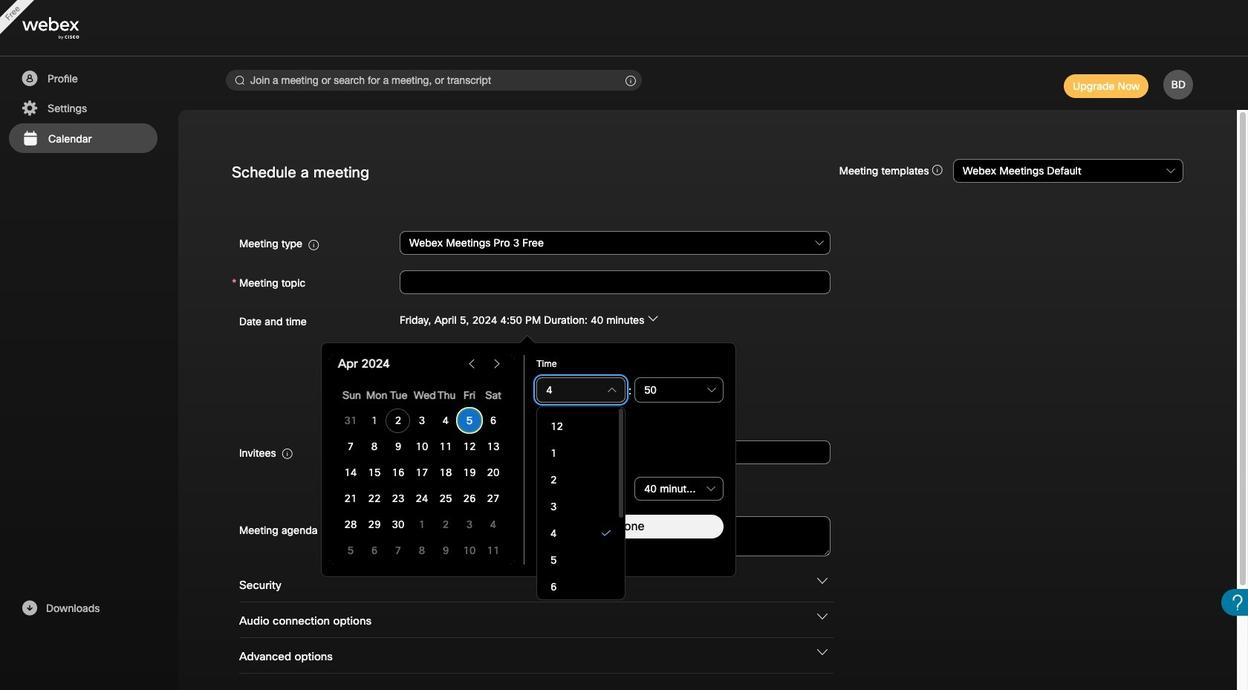 Task type: locate. For each thing, give the bounding box(es) containing it.
arrow image
[[648, 313, 658, 324]]

mds content download_filled image
[[20, 600, 39, 618]]

selected element
[[467, 415, 473, 427]]

list box
[[543, 413, 619, 690]]

banner
[[0, 0, 1249, 56]]

ng down image up ng down image
[[818, 576, 828, 586]]

1 vertical spatial ng down image
[[818, 647, 828, 658]]

group
[[232, 307, 1184, 390], [537, 404, 569, 431], [581, 404, 615, 431]]

ng down image
[[818, 576, 828, 586], [818, 647, 828, 658]]

Join a meeting or search for a meeting, or transcript text field
[[226, 70, 642, 91]]

mds meetings_filled image
[[21, 130, 39, 148]]

0 vertical spatial ng down image
[[818, 576, 828, 586]]

None text field
[[400, 270, 831, 294]]

2 ng down image from the top
[[818, 647, 828, 658]]

None text field
[[537, 378, 626, 403], [635, 378, 724, 403], [400, 516, 831, 557], [537, 378, 626, 403], [635, 378, 724, 403], [400, 516, 831, 557]]

option group
[[537, 404, 615, 431]]

application
[[321, 335, 737, 577]]

None field
[[400, 230, 831, 257]]

ng down image down ng down image
[[818, 647, 828, 658]]

1 ng down image from the top
[[818, 576, 828, 586]]

ng down image
[[818, 612, 828, 622]]



Task type: describe. For each thing, give the bounding box(es) containing it.
friday, april 5, 2024 grid
[[339, 382, 505, 565]]

cisco webex image
[[22, 17, 111, 40]]

mds people circle_filled image
[[20, 70, 39, 88]]

mds settings_filled image
[[20, 100, 39, 117]]



Task type: vqa. For each thing, say whether or not it's contained in the screenshot.
Cisco Webex image
yes



